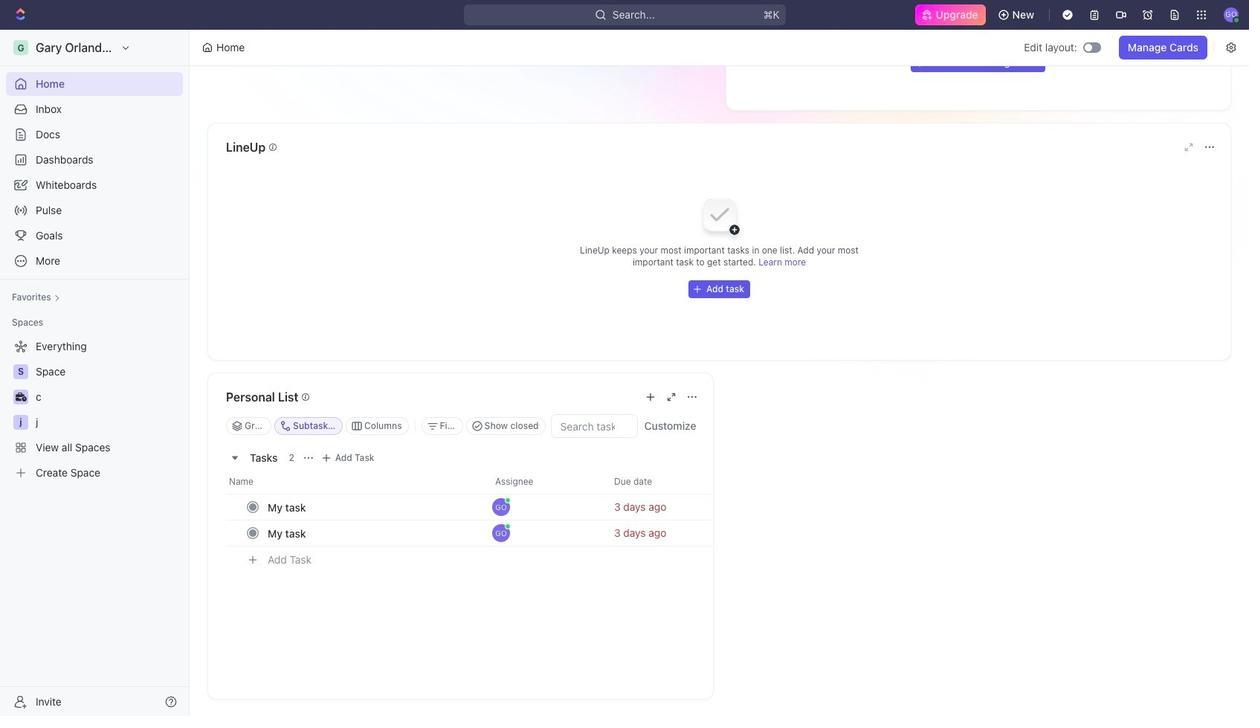 Task type: describe. For each thing, give the bounding box(es) containing it.
tree inside the sidebar navigation
[[6, 335, 183, 485]]



Task type: vqa. For each thing, say whether or not it's contained in the screenshot.
"tree"
yes



Task type: locate. For each thing, give the bounding box(es) containing it.
space, , element
[[13, 364, 28, 379]]

tree
[[6, 335, 183, 485]]

business time image
[[15, 393, 26, 402]]

Search tasks... text field
[[552, 415, 637, 437]]

sidebar navigation
[[0, 30, 193, 716]]

gary orlando's workspace, , element
[[13, 40, 28, 55]]

j, , element
[[13, 415, 28, 430]]



